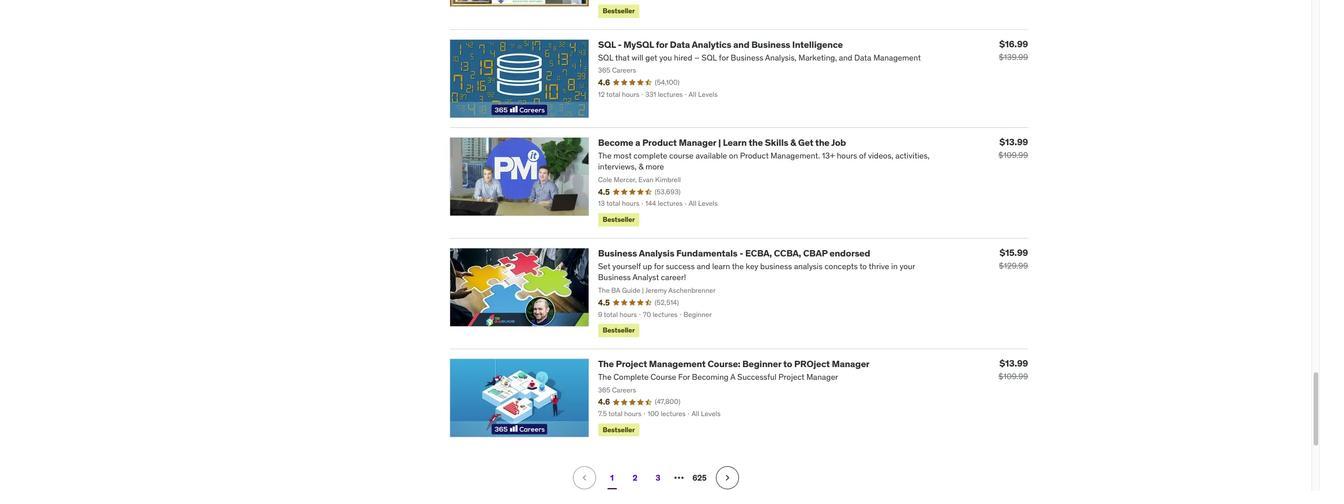 Task type: describe. For each thing, give the bounding box(es) containing it.
1 horizontal spatial -
[[740, 247, 743, 259]]

cbap
[[803, 247, 828, 259]]

3 link
[[647, 467, 670, 490]]

sql
[[598, 38, 616, 50]]

$13.99 for the project management course: beginner to project manager
[[1000, 357, 1028, 369]]

job
[[831, 136, 846, 148]]

1 horizontal spatial business
[[751, 38, 790, 50]]

$15.99 $129.99
[[999, 247, 1028, 271]]

$139.99
[[999, 52, 1028, 62]]

analytics
[[692, 38, 731, 50]]

skills
[[765, 136, 789, 148]]

the
[[598, 358, 614, 369]]

endorsed
[[830, 247, 870, 259]]

project
[[616, 358, 647, 369]]

beginner
[[742, 358, 781, 369]]

previous page image
[[579, 472, 590, 484]]

become
[[598, 136, 633, 148]]

business analysis fundamentals - ecba, ccba, cbap endorsed link
[[598, 247, 870, 259]]

$109.99 for the project management course: beginner to project manager
[[999, 371, 1028, 382]]

$129.99
[[999, 260, 1028, 271]]

a
[[635, 136, 640, 148]]

intelligence
[[792, 38, 843, 50]]

$13.99 for become a product manager | learn the skills & get the job
[[1000, 136, 1028, 147]]

sql - mysql for data analytics and business intelligence link
[[598, 38, 843, 50]]

$16.99 $139.99
[[999, 38, 1028, 62]]

project
[[794, 358, 830, 369]]

0 horizontal spatial business
[[598, 247, 637, 259]]

ccba,
[[774, 247, 801, 259]]



Task type: vqa. For each thing, say whether or not it's contained in the screenshot.
Su on the left
no



Task type: locate. For each thing, give the bounding box(es) containing it.
$13.99 $109.99 for the project management course: beginner to project manager
[[999, 357, 1028, 382]]

1 vertical spatial business
[[598, 247, 637, 259]]

1 vertical spatial $13.99
[[1000, 357, 1028, 369]]

mysql
[[623, 38, 654, 50]]

0 vertical spatial $13.99
[[1000, 136, 1028, 147]]

manager right project
[[832, 358, 870, 369]]

$109.99
[[999, 150, 1028, 160], [999, 371, 1028, 382]]

for
[[656, 38, 668, 50]]

manager left |
[[679, 136, 716, 148]]

0 horizontal spatial the
[[749, 136, 763, 148]]

$13.99
[[1000, 136, 1028, 147], [1000, 357, 1028, 369]]

the project management course: beginner to project manager
[[598, 358, 870, 369]]

|
[[718, 136, 721, 148]]

2 the from the left
[[815, 136, 830, 148]]

get
[[798, 136, 813, 148]]

0 vertical spatial $13.99 $109.99
[[999, 136, 1028, 160]]

course:
[[708, 358, 741, 369]]

-
[[618, 38, 622, 50], [740, 247, 743, 259]]

the left skills
[[749, 136, 763, 148]]

business left analysis
[[598, 247, 637, 259]]

the left the "job"
[[815, 136, 830, 148]]

next page image
[[722, 472, 733, 484]]

to
[[783, 358, 792, 369]]

0 vertical spatial $109.99
[[999, 150, 1028, 160]]

1 vertical spatial -
[[740, 247, 743, 259]]

$16.99
[[999, 38, 1028, 49]]

2 $13.99 $109.99 from the top
[[999, 357, 1028, 382]]

$13.99 $109.99 for become a product manager | learn the skills & get the job
[[999, 136, 1028, 160]]

analysis
[[639, 247, 674, 259]]

2 $109.99 from the top
[[999, 371, 1028, 382]]

0 vertical spatial -
[[618, 38, 622, 50]]

the project management course: beginner to project manager link
[[598, 358, 870, 369]]

the
[[749, 136, 763, 148], [815, 136, 830, 148]]

become a product manager | learn the skills & get the job
[[598, 136, 846, 148]]

$109.99 for become a product manager | learn the skills & get the job
[[999, 150, 1028, 160]]

1 $13.99 $109.99 from the top
[[999, 136, 1028, 160]]

product
[[642, 136, 677, 148]]

management
[[649, 358, 706, 369]]

- right sql on the top left of page
[[618, 38, 622, 50]]

1 vertical spatial $109.99
[[999, 371, 1028, 382]]

1
[[610, 473, 614, 483]]

1 link
[[600, 467, 624, 490]]

2
[[633, 473, 637, 483]]

0 vertical spatial business
[[751, 38, 790, 50]]

625
[[692, 473, 707, 483]]

1 $109.99 from the top
[[999, 150, 1028, 160]]

&
[[790, 136, 796, 148]]

$15.99
[[1000, 247, 1028, 258]]

learn
[[723, 136, 747, 148]]

1 the from the left
[[749, 136, 763, 148]]

1 horizontal spatial the
[[815, 136, 830, 148]]

0 horizontal spatial -
[[618, 38, 622, 50]]

$13.99 $109.99
[[999, 136, 1028, 160], [999, 357, 1028, 382]]

fundamentals
[[676, 247, 738, 259]]

ecba,
[[745, 247, 772, 259]]

1 $13.99 from the top
[[1000, 136, 1028, 147]]

business
[[751, 38, 790, 50], [598, 247, 637, 259]]

1 horizontal spatial manager
[[832, 358, 870, 369]]

and
[[733, 38, 749, 50]]

0 horizontal spatial manager
[[679, 136, 716, 148]]

become a product manager | learn the skills & get the job link
[[598, 136, 846, 148]]

1 vertical spatial manager
[[832, 358, 870, 369]]

sql - mysql for data analytics and business intelligence
[[598, 38, 843, 50]]

2 $13.99 from the top
[[1000, 357, 1028, 369]]

1 vertical spatial $13.99 $109.99
[[999, 357, 1028, 382]]

- left ecba,
[[740, 247, 743, 259]]

manager
[[679, 136, 716, 148], [832, 358, 870, 369]]

business right and
[[751, 38, 790, 50]]

3
[[656, 473, 660, 483]]

2 link
[[624, 467, 647, 490]]

ellipsis image
[[672, 471, 686, 485]]

data
[[670, 38, 690, 50]]

business analysis fundamentals - ecba, ccba, cbap endorsed
[[598, 247, 870, 259]]

0 vertical spatial manager
[[679, 136, 716, 148]]



